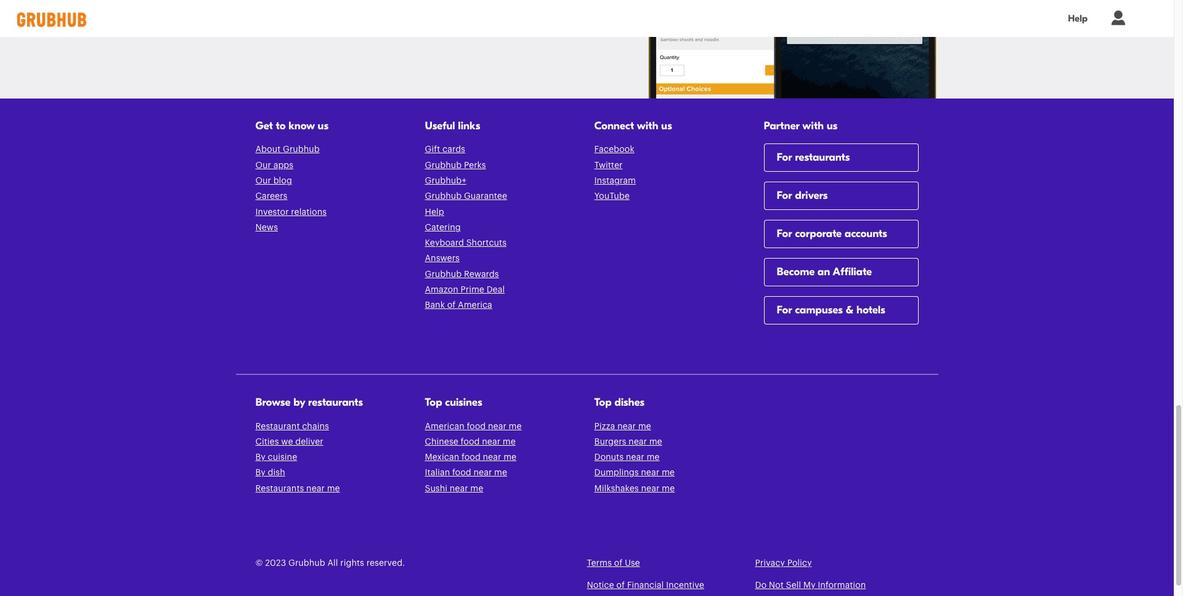 Task type: locate. For each thing, give the bounding box(es) containing it.
1 us from the left
[[318, 119, 329, 132]]

us for partner with us
[[827, 119, 838, 132]]

1 vertical spatial of
[[614, 560, 623, 569]]

blog
[[274, 177, 292, 186]]

1 vertical spatial by
[[256, 470, 266, 478]]

with right the partner
[[803, 119, 824, 132]]

top up pizza
[[595, 396, 612, 409]]

of for notice
[[617, 582, 625, 591]]

donuts near me link
[[595, 454, 660, 463]]

careers link
[[256, 193, 288, 201]]

sushi near me link
[[425, 485, 484, 494]]

2 with from the left
[[803, 119, 824, 132]]

1 vertical spatial our
[[256, 177, 271, 186]]

top dishes
[[595, 396, 645, 409]]

1 vertical spatial restaurants
[[308, 396, 363, 409]]

2 our from the top
[[256, 177, 271, 186]]

sushi near me
[[425, 485, 484, 494]]

me up milkshakes near me link
[[662, 470, 675, 478]]

near up chinese food near me link
[[488, 423, 507, 431]]

gift
[[425, 146, 440, 154]]

grubhub down gift cards link
[[425, 161, 462, 170]]

1 horizontal spatial top
[[595, 396, 612, 409]]

4 for from the top
[[777, 304, 793, 317]]

me down the american food near me link
[[503, 438, 516, 447]]

amazon prime deal link
[[425, 286, 505, 295]]

food up mexican food near me link
[[461, 438, 480, 447]]

our down about
[[256, 161, 271, 170]]

near up milkshakes near me link
[[641, 470, 660, 478]]

careers
[[256, 193, 288, 201]]

near down the american food near me link
[[482, 438, 501, 447]]

me down mexican food near me link
[[495, 470, 508, 478]]

for drivers link
[[764, 182, 919, 335]]

0 horizontal spatial top
[[425, 396, 442, 409]]

milkshakes near me link
[[595, 485, 675, 494]]

2 by from the top
[[256, 470, 266, 478]]

food
[[467, 423, 486, 431], [461, 438, 480, 447], [462, 454, 481, 463], [453, 470, 472, 478]]

of left use
[[614, 560, 623, 569]]

grubhub down the grubhub+ link at the top of page
[[425, 193, 462, 201]]

with right connect
[[637, 119, 659, 132]]

our up careers
[[256, 177, 271, 186]]

1 for from the top
[[777, 151, 793, 164]]

3 us from the left
[[827, 119, 838, 132]]

drivers
[[796, 189, 828, 202]]

cards
[[443, 146, 466, 154]]

of right bank
[[448, 302, 456, 310]]

gift cards link
[[425, 146, 466, 154]]

0 vertical spatial by
[[256, 454, 266, 463]]

bank of america link
[[425, 302, 493, 310]]

grubhub for grubhub guarantee
[[425, 193, 462, 201]]

us right connect
[[662, 119, 672, 132]]

become
[[777, 266, 815, 279]]

notice
[[587, 582, 615, 591]]

us for connect with us
[[662, 119, 672, 132]]

near up burgers near me
[[618, 423, 636, 431]]

2 vertical spatial of
[[617, 582, 625, 591]]

become an affiliate link
[[764, 258, 919, 411]]

cuisines
[[445, 396, 483, 409]]

for for for restaurants
[[777, 151, 793, 164]]

1 by from the top
[[256, 454, 266, 463]]

top up american
[[425, 396, 442, 409]]

0 horizontal spatial with
[[637, 119, 659, 132]]

notice of financial incentive link
[[587, 582, 705, 591]]

2 us from the left
[[662, 119, 672, 132]]

keyboard
[[425, 239, 464, 248]]

restaurants down partner with us
[[796, 151, 850, 164]]

me up donuts near me
[[650, 438, 663, 447]]

hotels
[[857, 304, 886, 317]]

3 for from the top
[[777, 228, 793, 241]]

grubhub down answers
[[425, 271, 462, 279]]

for left campuses
[[777, 304, 793, 317]]

deliver
[[296, 438, 324, 447]]

news
[[256, 224, 278, 232]]

for left the drivers
[[777, 189, 793, 202]]

near right restaurants
[[307, 485, 325, 494]]

me right restaurants
[[327, 485, 340, 494]]

1 our from the top
[[256, 161, 271, 170]]

0 vertical spatial help link
[[1056, 5, 1101, 32]]

1 top from the left
[[425, 396, 442, 409]]

rewards
[[464, 271, 499, 279]]

by left dish
[[256, 470, 266, 478]]

near up donuts near me
[[629, 438, 647, 447]]

cities we deliver
[[256, 438, 324, 447]]

us up for restaurants
[[827, 119, 838, 132]]

amazon
[[425, 286, 459, 295]]

food down chinese food near me
[[462, 454, 481, 463]]

for down the partner
[[777, 151, 793, 164]]

1 with from the left
[[637, 119, 659, 132]]

food up chinese food near me
[[467, 423, 486, 431]]

0 vertical spatial of
[[448, 302, 456, 310]]

shortcuts
[[467, 239, 507, 248]]

us right know
[[318, 119, 329, 132]]

2 for from the top
[[777, 189, 793, 202]]

news link
[[256, 224, 278, 232]]

pizza near me
[[595, 423, 652, 431]]

for corporate accounts link
[[764, 220, 919, 373]]

for campuses & hotels
[[777, 304, 886, 317]]

notice of financial incentive
[[587, 582, 705, 591]]

1 vertical spatial help link
[[425, 208, 444, 217]]

privacy
[[756, 560, 786, 569]]

food up sushi near me link
[[453, 470, 472, 478]]

dumplings
[[595, 470, 639, 478]]

for campuses & hotels link
[[764, 296, 919, 449]]

1 horizontal spatial help link
[[1056, 5, 1101, 32]]

for
[[777, 151, 793, 164], [777, 189, 793, 202], [777, 228, 793, 241], [777, 304, 793, 317]]

by
[[256, 454, 266, 463], [256, 470, 266, 478]]

corporate
[[796, 228, 842, 241]]

1 vertical spatial help
[[425, 208, 444, 217]]

help link
[[1056, 5, 1101, 32], [425, 208, 444, 217]]

restaurants up the chains
[[308, 396, 363, 409]]

near down italian food near me link
[[450, 485, 468, 494]]

our blog link
[[256, 177, 292, 186]]

rights
[[341, 560, 364, 569]]

sushi
[[425, 485, 448, 494]]

guarantee
[[464, 193, 508, 201]]

0 horizontal spatial us
[[318, 119, 329, 132]]

grubhub+
[[425, 177, 467, 186]]

restaurant chains link
[[256, 423, 329, 431]]

by
[[294, 396, 306, 409]]

dish
[[268, 470, 285, 478]]

connect with us
[[595, 119, 672, 132]]

our blog
[[256, 177, 292, 186]]

2 top from the left
[[595, 396, 612, 409]]

italian food near me link
[[425, 470, 508, 478]]

1 horizontal spatial us
[[662, 119, 672, 132]]

milkshakes
[[595, 485, 639, 494]]

keyboard shortcuts
[[425, 239, 507, 248]]

2 horizontal spatial us
[[827, 119, 838, 132]]

by dish
[[256, 470, 285, 478]]

pizza near me link
[[595, 423, 652, 431]]

by down cities
[[256, 454, 266, 463]]

for left corporate
[[777, 228, 793, 241]]

america
[[458, 302, 493, 310]]

0 vertical spatial our
[[256, 161, 271, 170]]

grubhub perks link
[[425, 161, 486, 170]]

0 horizontal spatial help link
[[425, 208, 444, 217]]

1 horizontal spatial help
[[1069, 13, 1088, 24]]

our for our apps
[[256, 161, 271, 170]]

browse
[[256, 396, 291, 409]]

with for connect
[[637, 119, 659, 132]]

of right notice
[[617, 582, 625, 591]]

amazon prime deal
[[425, 286, 505, 295]]

privacy policy
[[756, 560, 812, 569]]

1 horizontal spatial with
[[803, 119, 824, 132]]

connect
[[595, 119, 635, 132]]

for for for corporate accounts
[[777, 228, 793, 241]]

american food near me link
[[425, 423, 522, 431]]

&
[[846, 304, 854, 317]]

instagram
[[595, 177, 636, 186]]

me up dumplings near me link
[[647, 454, 660, 463]]

burgers near me
[[595, 438, 663, 447]]

with for partner
[[803, 119, 824, 132]]

food for american
[[467, 423, 486, 431]]

0 horizontal spatial restaurants
[[308, 396, 363, 409]]

food for italian
[[453, 470, 472, 478]]

milkshakes near me
[[595, 485, 675, 494]]

about grubhub link
[[256, 146, 320, 154]]

1 horizontal spatial restaurants
[[796, 151, 850, 164]]



Task type: describe. For each thing, give the bounding box(es) containing it.
near down the dumplings near me
[[642, 485, 660, 494]]

food for mexican
[[462, 454, 481, 463]]

youtube link
[[595, 193, 630, 201]]

cities we deliver link
[[256, 438, 324, 447]]

top for top cuisines
[[425, 396, 442, 409]]

of for bank
[[448, 302, 456, 310]]

for for for campuses & hotels
[[777, 304, 793, 317]]

prime
[[461, 286, 485, 295]]

italian food near me
[[425, 470, 508, 478]]

me down italian food near me
[[471, 485, 484, 494]]

of for terms
[[614, 560, 623, 569]]

useful links
[[425, 119, 481, 132]]

links
[[458, 119, 481, 132]]

terms of use
[[587, 560, 641, 569]]

we
[[281, 438, 293, 447]]

2023
[[265, 560, 286, 569]]

partner
[[764, 119, 800, 132]]

instagram link
[[595, 177, 636, 186]]

american
[[425, 423, 465, 431]]

me up chinese food near me link
[[509, 423, 522, 431]]

use
[[625, 560, 641, 569]]

keyboard shortcuts link
[[425, 239, 507, 248]]

restaurant chains
[[256, 423, 329, 431]]

0 horizontal spatial help
[[425, 208, 444, 217]]

deal
[[487, 286, 505, 295]]

answers
[[425, 255, 460, 264]]

by for by cuisine
[[256, 454, 266, 463]]

investor relations link
[[256, 208, 327, 217]]

grubhub+ link
[[425, 177, 467, 186]]

policy
[[788, 560, 812, 569]]

reserved.
[[367, 560, 405, 569]]

investor
[[256, 208, 289, 217]]

burgers
[[595, 438, 627, 447]]

mexican food near me
[[425, 454, 517, 463]]

incentive
[[667, 582, 705, 591]]

chains
[[302, 423, 329, 431]]

get to know us
[[256, 119, 329, 132]]

chinese food near me
[[425, 438, 516, 447]]

affiliate
[[833, 266, 873, 279]]

near up the dumplings near me
[[626, 454, 645, 463]]

burgers near me link
[[595, 438, 663, 447]]

by for by dish
[[256, 470, 266, 478]]

© 2023 grubhub all rights reserved.
[[256, 560, 405, 569]]

grubhub for grubhub perks
[[425, 161, 462, 170]]

information
[[818, 582, 866, 591]]

dumplings near me
[[595, 470, 675, 478]]

restaurants near me link
[[256, 485, 340, 494]]

chinese
[[425, 438, 459, 447]]

partner with us
[[764, 119, 838, 132]]

dishes
[[615, 396, 645, 409]]

grubhub left "all"
[[289, 560, 325, 569]]

terms
[[587, 560, 612, 569]]

restaurant
[[256, 423, 300, 431]]

about grubhub
[[256, 146, 320, 154]]

restaurants near me
[[256, 485, 340, 494]]

grubhub guarantee link
[[425, 193, 508, 201]]

grubhub rewards link
[[425, 271, 499, 279]]

to
[[276, 119, 286, 132]]

for corporate accounts
[[777, 228, 888, 241]]

about
[[256, 146, 281, 154]]

me up burgers near me
[[639, 423, 652, 431]]

top for top dishes
[[595, 396, 612, 409]]

donuts near me
[[595, 454, 660, 463]]

answers link
[[425, 255, 460, 264]]

terms of use link
[[587, 560, 641, 569]]

for for for drivers
[[777, 189, 793, 202]]

chinese food near me link
[[425, 438, 516, 447]]

food for chinese
[[461, 438, 480, 447]]

mexican food near me link
[[425, 454, 517, 463]]

my
[[804, 582, 816, 591]]

me down the dumplings near me
[[662, 485, 675, 494]]

grubhub image
[[12, 12, 91, 27]]

our apps
[[256, 161, 294, 170]]

apps
[[274, 161, 294, 170]]

twitter link
[[595, 161, 623, 170]]

cities
[[256, 438, 279, 447]]

our apps link
[[256, 161, 294, 170]]

useful
[[425, 119, 455, 132]]

sell
[[787, 582, 802, 591]]

all
[[328, 560, 338, 569]]

near down chinese food near me
[[483, 454, 502, 463]]

by cuisine link
[[256, 454, 297, 463]]

gift cards
[[425, 146, 466, 154]]

accounts
[[845, 228, 888, 241]]

know
[[289, 119, 315, 132]]

for restaurants link
[[764, 144, 919, 297]]

grubhub for grubhub rewards
[[425, 271, 462, 279]]

me down chinese food near me
[[504, 454, 517, 463]]

grubhub up apps
[[283, 146, 320, 154]]

by dish link
[[256, 470, 285, 478]]

donuts
[[595, 454, 624, 463]]

grubhub guarantee
[[425, 193, 508, 201]]

for drivers
[[777, 189, 828, 202]]

our for our blog
[[256, 177, 271, 186]]

mexican
[[425, 454, 460, 463]]

near down 'mexican food near me'
[[474, 470, 492, 478]]

campuses
[[796, 304, 843, 317]]

american food near me
[[425, 423, 522, 431]]

0 vertical spatial help
[[1069, 13, 1088, 24]]

by cuisine
[[256, 454, 297, 463]]

do
[[756, 582, 767, 591]]

0 vertical spatial restaurants
[[796, 151, 850, 164]]



Task type: vqa. For each thing, say whether or not it's contained in the screenshot.


